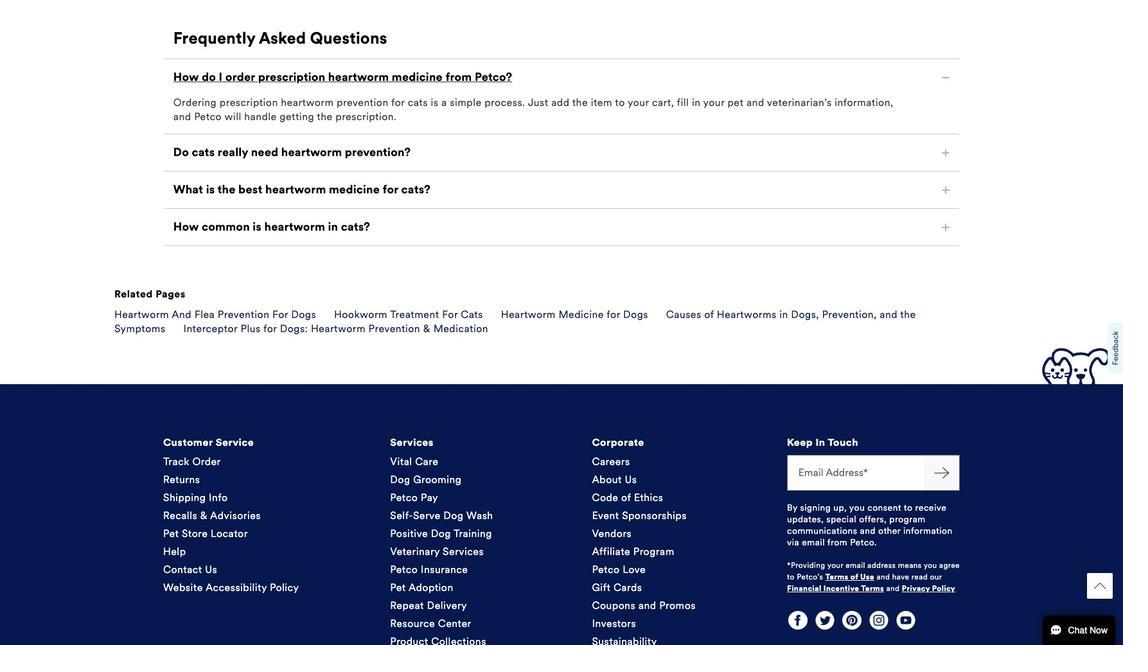 Task type: vqa. For each thing, say whether or not it's contained in the screenshot.
the bottom &
yes



Task type: locate. For each thing, give the bounding box(es) containing it.
1 horizontal spatial services
[[443, 546, 484, 558]]

heartworm inside how do i order prescription heartworm medicine from petco? link
[[328, 70, 389, 84]]

interceptor
[[183, 323, 238, 335]]

how left do
[[173, 70, 199, 84]]

the right prevention,
[[901, 309, 916, 321]]

& down treatment
[[423, 323, 431, 335]]

wash
[[467, 510, 493, 522]]

None email field
[[787, 455, 924, 491]]

1 horizontal spatial &
[[423, 323, 431, 335]]

is right what
[[206, 183, 215, 197]]

us
[[625, 474, 637, 486], [205, 564, 217, 576]]

0 vertical spatial is
[[431, 96, 439, 109]]

for inside ordering prescription heartworm prevention for cats is a simple process. just add the item to your cart, fill in your pet and veterinarian's information, and petco will handle getting the prescription.
[[391, 96, 405, 109]]

privacy
[[902, 584, 930, 593]]

how common is heartworm in cats?
[[173, 220, 370, 234]]

gift
[[592, 582, 611, 594]]

prevention?
[[345, 145, 411, 159]]

a
[[442, 96, 447, 109]]

program
[[634, 546, 675, 558]]

and up the petco.
[[860, 526, 876, 537]]

dog down vital
[[390, 474, 410, 486]]

best
[[239, 183, 263, 197]]

1 vertical spatial prevention
[[369, 323, 420, 335]]

dogs up 'dogs:'
[[291, 309, 316, 321]]

order
[[192, 456, 221, 468]]

petco inside careers about us code of ethics event sponsorships vendors affiliate program petco love gift cards coupons and promos investors
[[592, 564, 620, 576]]

2 for from the left
[[442, 309, 458, 321]]

medicine inside 'link'
[[329, 183, 380, 197]]

medicine
[[392, 70, 443, 84], [329, 183, 380, 197]]

0 horizontal spatial terms
[[826, 573, 849, 582]]

pet inside vital care dog grooming petco pay self-serve dog wash positive dog training veterinary services petco insurance pet adoption repeat delivery resource center
[[390, 582, 406, 594]]

and inside careers about us code of ethics event sponsorships vendors affiliate program petco love gift cards coupons and promos investors
[[639, 600, 657, 612]]

heartworm up symptoms
[[114, 309, 169, 321]]

the inside causes of heartworms in dogs, prevention, and the symptoms
[[901, 309, 916, 321]]

of left use
[[851, 573, 858, 582]]

pet up 'help'
[[163, 528, 179, 540]]

& up "pet store locator" link
[[200, 510, 208, 522]]

locator
[[211, 528, 248, 540]]

is inside ordering prescription heartworm prevention for cats is a simple process. just add the item to your cart, fill in your pet and veterinarian's information, and petco will handle getting the prescription.
[[431, 96, 439, 109]]

is
[[431, 96, 439, 109], [206, 183, 215, 197], [253, 220, 262, 234]]

for down the prevention?
[[383, 183, 399, 197]]

2 horizontal spatial heartworm
[[501, 309, 556, 321]]

1 horizontal spatial dogs
[[623, 309, 648, 321]]

cats right the do on the left
[[192, 145, 215, 159]]

0 vertical spatial cats?
[[401, 183, 431, 197]]

you up our
[[924, 561, 937, 570]]

to inside by signing up, you consent to receive updates, special offers, program communications and other information via email from petco.
[[904, 503, 913, 514]]

0 horizontal spatial of
[[622, 492, 631, 504]]

0 vertical spatial you
[[850, 503, 865, 514]]

and
[[747, 96, 765, 109], [173, 111, 191, 123], [880, 309, 898, 321], [860, 526, 876, 537], [877, 573, 890, 582], [887, 584, 900, 593], [639, 600, 657, 612]]

how do i order prescription heartworm medicine from petco? link
[[173, 69, 950, 86]]

investors
[[592, 618, 636, 630]]

positive
[[390, 528, 428, 540]]

heartworm inside 'do cats really need heartworm prevention?' link
[[281, 145, 342, 159]]

1 horizontal spatial terms
[[861, 584, 884, 593]]

0 horizontal spatial medicine
[[329, 183, 380, 197]]

gift cards link
[[592, 582, 642, 594]]

policy down our
[[932, 584, 956, 593]]

1 vertical spatial in
[[328, 220, 338, 234]]

medicine up the a at the left top
[[392, 70, 443, 84]]

1 horizontal spatial your
[[703, 96, 725, 109]]

0 vertical spatial cats
[[408, 96, 428, 109]]

1 horizontal spatial to
[[787, 573, 795, 582]]

heartworm
[[328, 70, 389, 84], [281, 96, 334, 109], [281, 145, 342, 159], [265, 183, 326, 197], [264, 220, 325, 234]]

what is the best heartworm medicine for cats?
[[173, 183, 431, 197]]

2 horizontal spatial your
[[828, 561, 844, 570]]

flea
[[195, 309, 215, 321]]

in down the what is the best heartworm medicine for cats?
[[328, 220, 338, 234]]

1 vertical spatial medicine
[[329, 183, 380, 197]]

pay
[[421, 492, 438, 504]]

prevention
[[218, 309, 270, 321], [369, 323, 420, 335]]

email inside *providing your email address means you agree to
[[846, 561, 865, 570]]

prescription
[[258, 70, 325, 84], [220, 96, 278, 109]]

heartworm inside ordering prescription heartworm prevention for cats is a simple process. just add the item to your cart, fill in your pet and veterinarian's information, and petco will handle getting the prescription.
[[281, 96, 334, 109]]

do cats really need heartworm prevention? link
[[173, 144, 950, 161]]

your left "pet"
[[703, 96, 725, 109]]

2 horizontal spatial of
[[851, 573, 858, 582]]

special
[[827, 514, 857, 525]]

0 vertical spatial dog
[[390, 474, 410, 486]]

1 vertical spatial of
[[622, 492, 631, 504]]

1 vertical spatial how
[[173, 220, 199, 234]]

0 horizontal spatial you
[[850, 503, 865, 514]]

0 horizontal spatial from
[[446, 70, 472, 84]]

frequently asked questions
[[173, 28, 387, 48]]

cats
[[408, 96, 428, 109], [192, 145, 215, 159]]

medicine down the prevention?
[[329, 183, 380, 197]]

1 vertical spatial cats
[[192, 145, 215, 159]]

1 horizontal spatial for
[[442, 309, 458, 321]]

from
[[446, 70, 472, 84], [828, 538, 848, 548]]

pet up repeat
[[390, 582, 406, 594]]

2 vertical spatial of
[[851, 573, 858, 582]]

in
[[816, 437, 826, 449]]

up,
[[834, 503, 847, 514]]

terms up financial incentive terms link
[[826, 573, 849, 582]]

0 horizontal spatial dogs
[[291, 309, 316, 321]]

shipping
[[163, 492, 206, 504]]

love
[[623, 564, 646, 576]]

1 horizontal spatial medicine
[[392, 70, 443, 84]]

veterinary services link
[[390, 546, 484, 558]]

heartworm up the what is the best heartworm medicine for cats?
[[281, 145, 342, 159]]

1 horizontal spatial you
[[924, 561, 937, 570]]

about us link
[[592, 474, 637, 486]]

0 vertical spatial to
[[615, 96, 625, 109]]

the left best at top left
[[218, 183, 236, 197]]

heartworm down do cats really need heartworm prevention?
[[265, 183, 326, 197]]

of inside causes of heartworms in dogs, prevention, and the symptoms
[[705, 309, 714, 321]]

1 vertical spatial pet
[[390, 582, 406, 594]]

to right item
[[615, 96, 625, 109]]

1 vertical spatial is
[[206, 183, 215, 197]]

1 horizontal spatial us
[[625, 474, 637, 486]]

scroll to top image
[[1094, 580, 1106, 592]]

you
[[850, 503, 865, 514], [924, 561, 937, 570]]

cart,
[[652, 96, 674, 109]]

getting
[[280, 111, 314, 123]]

1 horizontal spatial pet
[[390, 582, 406, 594]]

0 horizontal spatial prevention
[[218, 309, 270, 321]]

and right prevention,
[[880, 309, 898, 321]]

0 horizontal spatial cats
[[192, 145, 215, 159]]

1 vertical spatial us
[[205, 564, 217, 576]]

heartworm up the getting
[[281, 96, 334, 109]]

is right common
[[253, 220, 262, 234]]

veterinarian's
[[767, 96, 832, 109]]

hookworm treatment for cats link
[[334, 309, 483, 321]]

2 dogs from the left
[[623, 309, 648, 321]]

of
[[705, 309, 714, 321], [622, 492, 631, 504], [851, 573, 858, 582]]

customer
[[163, 437, 213, 449]]

0 horizontal spatial policy
[[270, 582, 299, 594]]

is left the a at the left top
[[431, 96, 439, 109]]

1 horizontal spatial prevention
[[369, 323, 420, 335]]

your left cart,
[[628, 96, 649, 109]]

0 horizontal spatial email
[[802, 538, 825, 548]]

0 vertical spatial of
[[705, 309, 714, 321]]

in right fill
[[692, 96, 701, 109]]

resource center link
[[390, 618, 472, 630]]

0 horizontal spatial for
[[272, 309, 288, 321]]

for up prescription.
[[391, 96, 405, 109]]

prescription up 'handle'
[[220, 96, 278, 109]]

services inside vital care dog grooming petco pay self-serve dog wash positive dog training veterinary services petco insurance pet adoption repeat delivery resource center
[[443, 546, 484, 558]]

0 vertical spatial us
[[625, 474, 637, 486]]

0 vertical spatial prevention
[[218, 309, 270, 321]]

0 horizontal spatial your
[[628, 96, 649, 109]]

1 vertical spatial cats?
[[341, 220, 370, 234]]

0 vertical spatial medicine
[[392, 70, 443, 84]]

& for advisories
[[200, 510, 208, 522]]

and inside by signing up, you consent to receive updates, special offers, program communications and other information via email from petco.
[[860, 526, 876, 537]]

heartworm down hookworm
[[311, 323, 366, 335]]

2 horizontal spatial is
[[431, 96, 439, 109]]

2 horizontal spatial to
[[904, 503, 913, 514]]

0 horizontal spatial to
[[615, 96, 625, 109]]

0 horizontal spatial pet
[[163, 528, 179, 540]]

prescription up the getting
[[258, 70, 325, 84]]

email down 'communications'
[[802, 538, 825, 548]]

0 horizontal spatial us
[[205, 564, 217, 576]]

heartworm up the prevention
[[328, 70, 389, 84]]

0 horizontal spatial is
[[206, 183, 215, 197]]

heartworm
[[114, 309, 169, 321], [501, 309, 556, 321], [311, 323, 366, 335]]

services up vital care link
[[390, 437, 434, 449]]

dogs left causes
[[623, 309, 648, 321]]

interceptor plus for dogs: heartworm prevention & medication link
[[183, 323, 489, 335]]

of right 'code'
[[622, 492, 631, 504]]

heartworm and flea prevention for dogs link
[[114, 309, 316, 321]]

from down 'communications'
[[828, 538, 848, 548]]

to inside ordering prescription heartworm prevention for cats is a simple process. just add the item to your cart, fill in your pet and veterinarian's information, and petco will handle getting the prescription.
[[615, 96, 625, 109]]

1 horizontal spatial cats
[[408, 96, 428, 109]]

1 how from the top
[[173, 70, 199, 84]]

for up medication on the bottom of page
[[442, 309, 458, 321]]

terms
[[826, 573, 849, 582], [861, 584, 884, 593]]

0 vertical spatial terms
[[826, 573, 849, 582]]

for up 'dogs:'
[[272, 309, 288, 321]]

coupons
[[592, 600, 636, 612]]

sponsorships
[[622, 510, 687, 522]]

2 vertical spatial in
[[780, 309, 788, 321]]

1 horizontal spatial email
[[846, 561, 865, 570]]

0 vertical spatial &
[[423, 323, 431, 335]]

policy right accessibility
[[270, 582, 299, 594]]

advisories
[[210, 510, 261, 522]]

prevention down hookworm treatment for cats link
[[369, 323, 420, 335]]

asked
[[259, 28, 306, 48]]

cats left the a at the left top
[[408, 96, 428, 109]]

1 vertical spatial you
[[924, 561, 937, 570]]

pet inside track order returns shipping info recalls & advisories pet store locator help contact us website accessibility policy
[[163, 528, 179, 540]]

self-serve dog wash link
[[390, 510, 493, 522]]

of right causes
[[705, 309, 714, 321]]

and inside causes of heartworms in dogs, prevention, and the symptoms
[[880, 309, 898, 321]]

information
[[904, 526, 953, 537]]

how common is heartworm in cats? link
[[173, 219, 950, 236]]

petco.
[[850, 538, 877, 548]]

1 horizontal spatial is
[[253, 220, 262, 234]]

heartworm left medicine
[[501, 309, 556, 321]]

policy inside track order returns shipping info recalls & advisories pet store locator help contact us website accessibility policy
[[270, 582, 299, 594]]

from up simple
[[446, 70, 472, 84]]

2 horizontal spatial in
[[780, 309, 788, 321]]

simple
[[450, 96, 482, 109]]

1 horizontal spatial policy
[[932, 584, 956, 593]]

what is the best heartworm medicine for cats? link
[[173, 181, 950, 199]]

to up the financial
[[787, 573, 795, 582]]

heartworm down the what is the best heartworm medicine for cats?
[[264, 220, 325, 234]]

how down what
[[173, 220, 199, 234]]

services down training
[[443, 546, 484, 558]]

center
[[438, 618, 472, 630]]

in inside causes of heartworms in dogs, prevention, and the symptoms
[[780, 309, 788, 321]]

petco?
[[475, 70, 512, 84]]

& inside track order returns shipping info recalls & advisories pet store locator help contact us website accessibility policy
[[200, 510, 208, 522]]

your up terms of use link
[[828, 561, 844, 570]]

terms down use
[[861, 584, 884, 593]]

plus
[[241, 323, 261, 335]]

0 vertical spatial from
[[446, 70, 472, 84]]

0 vertical spatial email
[[802, 538, 825, 548]]

program
[[890, 514, 926, 525]]

prescription inside ordering prescription heartworm prevention for cats is a simple process. just add the item to your cart, fill in your pet and veterinarian's information, and petco will handle getting the prescription.
[[220, 96, 278, 109]]

0 vertical spatial how
[[173, 70, 199, 84]]

means
[[898, 561, 922, 570]]

1 horizontal spatial in
[[692, 96, 701, 109]]

0 vertical spatial services
[[390, 437, 434, 449]]

heartworm for heartworm and flea prevention for dogs
[[114, 309, 169, 321]]

1 horizontal spatial from
[[828, 538, 848, 548]]

heartworm for heartworm medicine for dogs
[[501, 309, 556, 321]]

dog down 'self-serve dog wash' link
[[431, 528, 451, 540]]

really
[[218, 145, 248, 159]]

keep in touch
[[787, 437, 859, 449]]

us up "code of ethics" link
[[625, 474, 637, 486]]

code
[[592, 492, 619, 504]]

to up program
[[904, 503, 913, 514]]

and down cards
[[639, 600, 657, 612]]

1 horizontal spatial of
[[705, 309, 714, 321]]

1 vertical spatial email
[[846, 561, 865, 570]]

cats inside ordering prescription heartworm prevention for cats is a simple process. just add the item to your cart, fill in your pet and veterinarian's information, and petco will handle getting the prescription.
[[408, 96, 428, 109]]

1 vertical spatial services
[[443, 546, 484, 558]]

dog up positive dog training 'link'
[[444, 510, 464, 522]]

in left dogs,
[[780, 309, 788, 321]]

1 horizontal spatial cats?
[[401, 183, 431, 197]]

0 horizontal spatial &
[[200, 510, 208, 522]]

0 vertical spatial in
[[692, 96, 701, 109]]

1 vertical spatial to
[[904, 503, 913, 514]]

store
[[182, 528, 208, 540]]

for inside what is the best heartworm medicine for cats? 'link'
[[383, 183, 399, 197]]

petco down ordering
[[194, 111, 222, 123]]

how for how do i order prescription heartworm medicine from petco?
[[173, 70, 199, 84]]

0 horizontal spatial heartworm
[[114, 309, 169, 321]]

pet
[[163, 528, 179, 540], [390, 582, 406, 594]]

you right up,
[[850, 503, 865, 514]]

us up website accessibility policy link
[[205, 564, 217, 576]]

0 vertical spatial pet
[[163, 528, 179, 540]]

customer service
[[163, 437, 254, 449]]

and down ordering
[[173, 111, 191, 123]]

2 how from the top
[[173, 220, 199, 234]]

2 vertical spatial to
[[787, 573, 795, 582]]

1 vertical spatial &
[[200, 510, 208, 522]]

vendors link
[[592, 528, 632, 540]]

insurance
[[421, 564, 468, 576]]

email up terms of use link
[[846, 561, 865, 570]]

petco up gift
[[592, 564, 620, 576]]

recalls
[[163, 510, 197, 522]]

prevention up plus
[[218, 309, 270, 321]]

2 vertical spatial is
[[253, 220, 262, 234]]

symptoms
[[114, 323, 166, 335]]

1 vertical spatial prescription
[[220, 96, 278, 109]]

1 vertical spatial from
[[828, 538, 848, 548]]



Task type: describe. For each thing, give the bounding box(es) containing it.
*providing your email address means you agree to
[[787, 561, 960, 582]]

for right plus
[[263, 323, 277, 335]]

consent
[[868, 503, 902, 514]]

and
[[172, 309, 192, 321]]

arrow right 12 button
[[924, 455, 960, 491]]

petco insurance link
[[390, 564, 468, 576]]

what
[[173, 183, 203, 197]]

fill
[[677, 96, 689, 109]]

of inside careers about us code of ethics event sponsorships vendors affiliate program petco love gift cards coupons and promos investors
[[622, 492, 631, 504]]

updates,
[[787, 514, 824, 525]]

how for how common is heartworm in cats?
[[173, 220, 199, 234]]

in inside ordering prescription heartworm prevention for cats is a simple process. just add the item to your cart, fill in your pet and veterinarian's information, and petco will handle getting the prescription.
[[692, 96, 701, 109]]

policy inside petco's terms of use and have read our financial incentive terms and privacy policy
[[932, 584, 956, 593]]

track order link
[[163, 456, 221, 468]]

track
[[163, 456, 189, 468]]

petco love link
[[592, 564, 646, 576]]

by
[[787, 503, 798, 514]]

you inside *providing your email address means you agree to
[[924, 561, 937, 570]]

from inside by signing up, you consent to receive updates, special offers, program communications and other information via email from petco.
[[828, 538, 848, 548]]

grooming
[[413, 474, 462, 486]]

incentive
[[824, 584, 860, 593]]

and down address
[[877, 573, 890, 582]]

process.
[[485, 96, 525, 109]]

shipping info link
[[163, 492, 228, 504]]

via
[[787, 538, 800, 548]]

1 for from the left
[[272, 309, 288, 321]]

ordering
[[173, 96, 217, 109]]

for right medicine
[[607, 309, 620, 321]]

of inside petco's terms of use and have read our financial incentive terms and privacy policy
[[851, 573, 858, 582]]

pages
[[156, 288, 186, 300]]

1 horizontal spatial heartworm
[[311, 323, 366, 335]]

dog grooming link
[[390, 474, 462, 486]]

service
[[216, 437, 254, 449]]

& for medication
[[423, 323, 431, 335]]

agree
[[940, 561, 960, 570]]

training
[[454, 528, 492, 540]]

handle
[[244, 111, 277, 123]]

petco's terms of use and have read our financial incentive terms and privacy policy
[[787, 573, 956, 593]]

address
[[868, 561, 896, 570]]

by signing up, you consent to receive updates, special offers, program communications and other information via email from petco.
[[787, 503, 953, 548]]

the inside 'link'
[[218, 183, 236, 197]]

you inside by signing up, you consent to receive updates, special offers, program communications and other information via email from petco.
[[850, 503, 865, 514]]

and right "pet"
[[747, 96, 765, 109]]

petco up self-
[[390, 492, 418, 504]]

0 vertical spatial prescription
[[258, 70, 325, 84]]

pet
[[728, 96, 744, 109]]

adoption
[[409, 582, 454, 594]]

care
[[415, 456, 439, 468]]

submit email address image
[[934, 466, 950, 481]]

cats? inside 'link'
[[401, 183, 431, 197]]

how do i order prescription heartworm medicine from petco?
[[173, 70, 512, 84]]

2 vertical spatial dog
[[431, 528, 451, 540]]

code of ethics link
[[592, 492, 663, 504]]

1 vertical spatial terms
[[861, 584, 884, 593]]

related pages
[[114, 288, 186, 300]]

dogs:
[[280, 323, 308, 335]]

communications
[[787, 526, 858, 537]]

us inside track order returns shipping info recalls & advisories pet store locator help contact us website accessibility policy
[[205, 564, 217, 576]]

website
[[163, 582, 203, 594]]

petco inside ordering prescription heartworm prevention for cats is a simple process. just add the item to your cart, fill in your pet and veterinarian's information, and petco will handle getting the prescription.
[[194, 111, 222, 123]]

self-
[[390, 510, 413, 522]]

email inside by signing up, you consent to receive updates, special offers, program communications and other information via email from petco.
[[802, 538, 825, 548]]

veterinary
[[390, 546, 440, 558]]

medicine
[[559, 309, 604, 321]]

need
[[251, 145, 278, 159]]

the right the add
[[572, 96, 588, 109]]

0 horizontal spatial in
[[328, 220, 338, 234]]

about
[[592, 474, 622, 486]]

touch
[[828, 437, 859, 449]]

from inside how do i order prescription heartworm medicine from petco? link
[[446, 70, 472, 84]]

petco pay link
[[390, 492, 438, 504]]

questions
[[310, 28, 387, 48]]

terms of use link
[[826, 573, 875, 582]]

vital care dog grooming petco pay self-serve dog wash positive dog training veterinary services petco insurance pet adoption repeat delivery resource center
[[390, 456, 493, 630]]

cards
[[614, 582, 642, 594]]

causes of heartworms in dogs, prevention, and the symptoms link
[[114, 309, 916, 335]]

your inside *providing your email address means you agree to
[[828, 561, 844, 570]]

careers link
[[592, 456, 630, 468]]

info
[[209, 492, 228, 504]]

corporate
[[592, 437, 644, 449]]

0 horizontal spatial cats?
[[341, 220, 370, 234]]

help link
[[163, 546, 186, 558]]

prevention
[[337, 96, 389, 109]]

our
[[930, 573, 942, 582]]

vendors
[[592, 528, 632, 540]]

heartworms
[[717, 309, 777, 321]]

offers,
[[859, 514, 887, 525]]

have
[[893, 573, 910, 582]]

serve
[[413, 510, 441, 522]]

us inside careers about us code of ethics event sponsorships vendors affiliate program petco love gift cards coupons and promos investors
[[625, 474, 637, 486]]

is inside 'link'
[[206, 183, 215, 197]]

*providing
[[787, 561, 826, 570]]

to inside *providing your email address means you agree to
[[787, 573, 795, 582]]

treatment
[[390, 309, 439, 321]]

hookworm
[[334, 309, 388, 321]]

event
[[592, 510, 619, 522]]

petco down veterinary at the bottom left
[[390, 564, 418, 576]]

help
[[163, 546, 186, 558]]

item
[[591, 96, 613, 109]]

1 vertical spatial dog
[[444, 510, 464, 522]]

the right the getting
[[317, 111, 333, 123]]

heartworm inside what is the best heartworm medicine for cats? 'link'
[[265, 183, 326, 197]]

investors link
[[592, 618, 636, 630]]

information,
[[835, 96, 894, 109]]

financial
[[787, 584, 822, 593]]

order
[[225, 70, 255, 84]]

add
[[552, 96, 570, 109]]

pet adoption link
[[390, 582, 454, 594]]

signing
[[800, 503, 831, 514]]

0 horizontal spatial services
[[390, 437, 434, 449]]

1 dogs from the left
[[291, 309, 316, 321]]

related
[[114, 288, 153, 300]]

careers about us code of ethics event sponsorships vendors affiliate program petco love gift cards coupons and promos investors
[[592, 456, 696, 630]]

repeat
[[390, 600, 424, 612]]

keep
[[787, 437, 813, 449]]

just
[[528, 96, 549, 109]]

heartworm inside how common is heartworm in cats? link
[[264, 220, 325, 234]]

ethics
[[634, 492, 663, 504]]

hookworm treatment for cats
[[334, 309, 483, 321]]

receive
[[916, 503, 947, 514]]

and down have
[[887, 584, 900, 593]]



